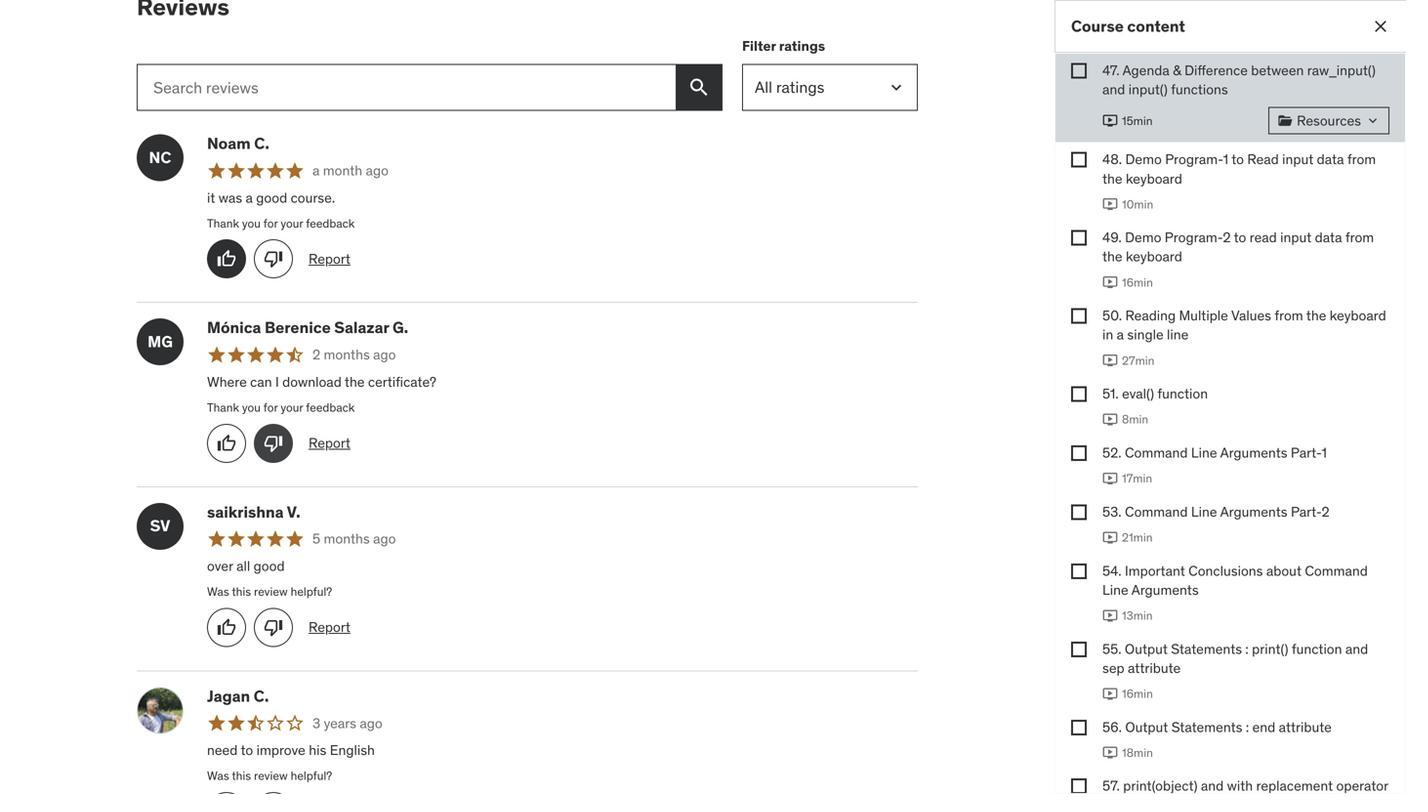 Task type: locate. For each thing, give the bounding box(es) containing it.
0 vertical spatial line
[[1192, 444, 1218, 462]]

for
[[264, 216, 278, 231], [264, 400, 278, 415]]

statements for print()
[[1172, 640, 1243, 658]]

and down 47.
[[1103, 81, 1126, 98]]

1 vertical spatial keyboard
[[1126, 248, 1183, 265]]

xsmall image left 50.
[[1072, 308, 1087, 324]]

2 your from the top
[[281, 400, 303, 415]]

xsmall image
[[1072, 230, 1087, 246], [1072, 387, 1087, 402], [1072, 642, 1087, 657], [1072, 779, 1087, 794]]

17min
[[1123, 471, 1153, 486]]

helpful? down 5
[[291, 584, 332, 599]]

output up 18min
[[1126, 718, 1169, 736]]

2 vertical spatial command
[[1306, 562, 1369, 580]]

line inside 54. important conclusions about command line arguments
[[1103, 581, 1129, 599]]

data down resources dropdown button
[[1318, 151, 1345, 168]]

0 vertical spatial thank
[[207, 216, 239, 231]]

1 report button from the top
[[309, 250, 351, 269]]

53.
[[1103, 503, 1122, 521]]

mark as helpful image
[[217, 434, 236, 453], [217, 618, 236, 637]]

and inside the 47. agenda & difference between raw_input() and input() functions
[[1103, 81, 1126, 98]]

from right read
[[1346, 229, 1375, 246]]

50.
[[1103, 307, 1123, 324]]

0 vertical spatial 2
[[1224, 229, 1231, 246]]

helpful?
[[291, 584, 332, 599], [291, 769, 332, 784]]

ago right years on the bottom left
[[360, 714, 383, 732]]

1 you from the top
[[242, 216, 261, 231]]

command right about in the bottom of the page
[[1306, 562, 1369, 580]]

0 vertical spatial and
[[1103, 81, 1126, 98]]

a right was
[[246, 189, 253, 206]]

statements left end
[[1172, 718, 1243, 736]]

1 part- from the top
[[1292, 444, 1322, 462]]

attribute right end
[[1280, 718, 1332, 736]]

1 horizontal spatial 1
[[1322, 444, 1328, 462]]

feedback down course.
[[306, 216, 355, 231]]

1 vertical spatial c.
[[254, 686, 269, 706]]

feedback
[[306, 216, 355, 231], [306, 400, 355, 415]]

1 vertical spatial function
[[1292, 640, 1343, 658]]

0 vertical spatial for
[[264, 216, 278, 231]]

good right all
[[254, 557, 285, 575]]

command up 21min
[[1126, 503, 1189, 521]]

helpful? down "his"
[[291, 769, 332, 784]]

mark as helpful image down over at the bottom of the page
[[217, 618, 236, 637]]

0 vertical spatial feedback
[[306, 216, 355, 231]]

1 vertical spatial arguments
[[1221, 503, 1288, 521]]

3 report button from the top
[[309, 618, 351, 637]]

1 inside the 48. demo program-1 to read input data from the keyboard
[[1224, 151, 1229, 168]]

you for mónica
[[242, 400, 261, 415]]

thank down was
[[207, 216, 239, 231]]

1 this from the top
[[232, 584, 251, 599]]

was
[[219, 189, 242, 206]]

2 vertical spatial to
[[241, 742, 253, 759]]

helpful? for c.
[[291, 769, 332, 784]]

16min right play demo program-2 to read input data from the keyboard icon on the right top of page
[[1123, 275, 1154, 290]]

2 vertical spatial from
[[1275, 307, 1304, 324]]

a left month
[[313, 162, 320, 179]]

3 xsmall image from the top
[[1072, 642, 1087, 657]]

input
[[1283, 151, 1314, 168], [1281, 229, 1312, 246]]

0 vertical spatial review
[[254, 584, 288, 599]]

noam
[[207, 133, 251, 153]]

course content
[[1072, 16, 1186, 36]]

months
[[324, 346, 370, 364], [324, 530, 370, 548]]

and for 55. output statements : print() function and sep attribute
[[1346, 640, 1369, 658]]

this down need
[[232, 769, 251, 784]]

1 mark as unhelpful image from the top
[[264, 249, 283, 269]]

ago right 5
[[373, 530, 396, 548]]

0 vertical spatial 16min
[[1123, 275, 1154, 290]]

1 demo from the top
[[1126, 151, 1162, 168]]

1 vertical spatial from
[[1346, 229, 1375, 246]]

1 report from the top
[[309, 250, 351, 268]]

2 : from the top
[[1247, 718, 1250, 736]]

good left course.
[[256, 189, 287, 206]]

56.
[[1103, 718, 1123, 736]]

the inside 49. demo program-2 to read input data from the keyboard
[[1103, 248, 1123, 265]]

demo inside 49. demo program-2 to read input data from the keyboard
[[1126, 229, 1162, 246]]

demo right 49.
[[1126, 229, 1162, 246]]

1 your from the top
[[281, 216, 303, 231]]

0 vertical spatial data
[[1318, 151, 1345, 168]]

2 xsmall image from the top
[[1072, 387, 1087, 402]]

2 vertical spatial arguments
[[1132, 581, 1199, 599]]

0 vertical spatial a
[[313, 162, 320, 179]]

xsmall image for 52. command line arguments part-1
[[1072, 446, 1087, 461]]

0 vertical spatial helpful?
[[291, 584, 332, 599]]

50. reading multiple values from the keyboard in a single line
[[1103, 307, 1387, 344]]

0 vertical spatial to
[[1232, 151, 1245, 168]]

1 vertical spatial demo
[[1126, 229, 1162, 246]]

review down improve
[[254, 769, 288, 784]]

16min right the 'play output statements : print() function and sep attribute' icon
[[1123, 686, 1154, 701]]

report button right undo mark as unhelpful image
[[309, 434, 351, 453]]

xsmall image for 56. output statements : end attribute
[[1072, 720, 1087, 735]]

1 horizontal spatial a
[[313, 162, 320, 179]]

to for 1
[[1232, 151, 1245, 168]]

4 xsmall image from the top
[[1072, 779, 1087, 794]]

reading
[[1126, 307, 1176, 324]]

the right values
[[1307, 307, 1327, 324]]

51.
[[1103, 385, 1119, 403]]

1 vertical spatial thank
[[207, 400, 239, 415]]

1 vertical spatial command
[[1126, 503, 1189, 521]]

1 vertical spatial was this review helpful?
[[207, 769, 332, 784]]

demo
[[1126, 151, 1162, 168], [1126, 229, 1162, 246]]

2 vertical spatial a
[[1117, 326, 1125, 344]]

1 was this review helpful? from the top
[[207, 584, 332, 599]]

2 was from the top
[[207, 769, 229, 784]]

read
[[1248, 151, 1280, 168]]

report down course.
[[309, 250, 351, 268]]

report button down course.
[[309, 250, 351, 269]]

arguments for 2
[[1221, 503, 1288, 521]]

1 statements from the top
[[1172, 640, 1243, 658]]

1 horizontal spatial attribute
[[1280, 718, 1332, 736]]

0 vertical spatial report
[[309, 250, 351, 268]]

statements left print()
[[1172, 640, 1243, 658]]

1 vertical spatial for
[[264, 400, 278, 415]]

2 report button from the top
[[309, 434, 351, 453]]

xsmall image left 56.
[[1072, 720, 1087, 735]]

submit search image
[[688, 76, 711, 99]]

2 statements from the top
[[1172, 718, 1243, 736]]

report down 5
[[309, 618, 351, 636]]

1 for from the top
[[264, 216, 278, 231]]

function right eval()
[[1158, 385, 1209, 403]]

1 vertical spatial report
[[309, 434, 351, 452]]

from right values
[[1275, 307, 1304, 324]]

0 vertical spatial you
[[242, 216, 261, 231]]

was this review helpful? for v.
[[207, 584, 332, 599]]

was
[[207, 584, 229, 599], [207, 769, 229, 784]]

1 vertical spatial and
[[1346, 640, 1369, 658]]

it
[[207, 189, 215, 206]]

1 vertical spatial helpful?
[[291, 769, 332, 784]]

1 vertical spatial part-
[[1292, 503, 1322, 521]]

resources button
[[1269, 107, 1390, 134]]

0 vertical spatial input
[[1283, 151, 1314, 168]]

mark as unhelpful image for c.
[[264, 249, 283, 269]]

data right read
[[1316, 229, 1343, 246]]

demo right 48.
[[1126, 151, 1162, 168]]

1 vertical spatial line
[[1192, 503, 1218, 521]]

1 vertical spatial 2
[[313, 346, 321, 364]]

function right print()
[[1292, 640, 1343, 658]]

line down 54.
[[1103, 581, 1129, 599]]

1 horizontal spatial function
[[1292, 640, 1343, 658]]

function inside '55. output statements : print() function and sep attribute'
[[1292, 640, 1343, 658]]

0 vertical spatial mark as helpful image
[[217, 434, 236, 453]]

output right 55.
[[1125, 640, 1168, 658]]

0 vertical spatial command
[[1125, 444, 1189, 462]]

part- for 2
[[1292, 503, 1322, 521]]

xsmall image for 51.
[[1072, 387, 1087, 402]]

0 vertical spatial output
[[1125, 640, 1168, 658]]

berenice
[[265, 318, 331, 338]]

3 years ago
[[313, 714, 383, 732]]

2 you from the top
[[242, 400, 261, 415]]

2 vertical spatial keyboard
[[1330, 307, 1387, 324]]

2 review from the top
[[254, 769, 288, 784]]

mónica
[[207, 318, 261, 338]]

xsmall image left the 52.
[[1072, 446, 1087, 461]]

the inside 50. reading multiple values from the keyboard in a single line
[[1307, 307, 1327, 324]]

1 vertical spatial program-
[[1165, 229, 1224, 246]]

about
[[1267, 562, 1302, 580]]

2 thank from the top
[[207, 400, 239, 415]]

your
[[281, 216, 303, 231], [281, 400, 303, 415]]

1 feedback from the top
[[306, 216, 355, 231]]

2 months from the top
[[324, 530, 370, 548]]

report button
[[309, 250, 351, 269], [309, 434, 351, 453], [309, 618, 351, 637]]

0 horizontal spatial and
[[1103, 81, 1126, 98]]

the inside the 48. demo program-1 to read input data from the keyboard
[[1103, 170, 1123, 187]]

52.
[[1103, 444, 1122, 462]]

close course content sidebar image
[[1372, 17, 1391, 36]]

0 horizontal spatial 2
[[313, 346, 321, 364]]

output inside '55. output statements : print() function and sep attribute'
[[1125, 640, 1168, 658]]

1
[[1224, 151, 1229, 168], [1322, 444, 1328, 462]]

48. demo program-1 to read input data from the keyboard
[[1103, 151, 1377, 187]]

arguments up conclusions
[[1221, 503, 1288, 521]]

: left print()
[[1246, 640, 1249, 658]]

2 mark as unhelpful image from the top
[[264, 618, 283, 637]]

statements for end
[[1172, 718, 1243, 736]]

and for 47. agenda & difference between raw_input() and input() functions
[[1103, 81, 1126, 98]]

program- inside the 48. demo program-1 to read input data from the keyboard
[[1166, 151, 1224, 168]]

report button down 5
[[309, 618, 351, 637]]

data inside 49. demo program-2 to read input data from the keyboard
[[1316, 229, 1343, 246]]

1 vertical spatial data
[[1316, 229, 1343, 246]]

2 16min from the top
[[1123, 686, 1154, 701]]

:
[[1246, 640, 1249, 658], [1247, 718, 1250, 736]]

0 horizontal spatial attribute
[[1128, 659, 1181, 677]]

thank for mónica berenice salazar g.
[[207, 400, 239, 415]]

i
[[275, 373, 279, 391]]

arguments
[[1221, 444, 1288, 462], [1221, 503, 1288, 521], [1132, 581, 1199, 599]]

2 vertical spatial report button
[[309, 618, 351, 637]]

0 vertical spatial 1
[[1224, 151, 1229, 168]]

input inside 49. demo program-2 to read input data from the keyboard
[[1281, 229, 1312, 246]]

1 review from the top
[[254, 584, 288, 599]]

command up 17min
[[1125, 444, 1189, 462]]

1 vertical spatial your
[[281, 400, 303, 415]]

ago
[[366, 162, 389, 179], [373, 346, 396, 364], [373, 530, 396, 548], [360, 714, 383, 732]]

c. right jagan
[[254, 686, 269, 706]]

read
[[1250, 229, 1278, 246]]

1 vertical spatial thank you for your feedback
[[207, 400, 355, 415]]

xsmall image for 49.
[[1072, 230, 1087, 246]]

0 vertical spatial mark as unhelpful image
[[264, 249, 283, 269]]

2 demo from the top
[[1126, 229, 1162, 246]]

1 vertical spatial you
[[242, 400, 261, 415]]

statements inside '55. output statements : print() function and sep attribute'
[[1172, 640, 1243, 658]]

16min for output
[[1123, 686, 1154, 701]]

1 : from the top
[[1246, 640, 1249, 658]]

1 horizontal spatial 2
[[1224, 229, 1231, 246]]

data inside the 48. demo program-1 to read input data from the keyboard
[[1318, 151, 1345, 168]]

output
[[1125, 640, 1168, 658], [1126, 718, 1169, 736]]

2 vertical spatial report
[[309, 618, 351, 636]]

xsmall image left 54.
[[1072, 564, 1087, 579]]

1 vertical spatial mark as helpful image
[[217, 618, 236, 637]]

c.
[[254, 133, 270, 153], [254, 686, 269, 706]]

his
[[309, 742, 327, 759]]

0 vertical spatial this
[[232, 584, 251, 599]]

months right 5
[[324, 530, 370, 548]]

thank you for your feedback down it was a good course.
[[207, 216, 355, 231]]

0 vertical spatial thank you for your feedback
[[207, 216, 355, 231]]

mónica berenice salazar g.
[[207, 318, 409, 338]]

need
[[207, 742, 238, 759]]

the down 49.
[[1103, 248, 1123, 265]]

this for jagan
[[232, 769, 251, 784]]

1 vertical spatial statements
[[1172, 718, 1243, 736]]

over all good
[[207, 557, 285, 575]]

report right undo mark as unhelpful image
[[309, 434, 351, 452]]

was this review helpful? down improve
[[207, 769, 332, 784]]

0 vertical spatial attribute
[[1128, 659, 1181, 677]]

&
[[1173, 62, 1182, 79]]

play eval() function image
[[1103, 412, 1119, 428]]

for down it was a good course.
[[264, 216, 278, 231]]

demo inside the 48. demo program-1 to read input data from the keyboard
[[1126, 151, 1162, 168]]

2 vertical spatial 2
[[1322, 503, 1330, 521]]

: inside '55. output statements : print() function and sep attribute'
[[1246, 640, 1249, 658]]

from inside the 48. demo program-1 to read input data from the keyboard
[[1348, 151, 1377, 168]]

arguments up 53. command line arguments part-2
[[1221, 444, 1288, 462]]

c. right noam
[[254, 133, 270, 153]]

the down the '2 months ago'
[[345, 373, 365, 391]]

1 thank you for your feedback from the top
[[207, 216, 355, 231]]

command for 53.
[[1126, 503, 1189, 521]]

your down download
[[281, 400, 303, 415]]

attribute right sep at right bottom
[[1128, 659, 1181, 677]]

1 vertical spatial input
[[1281, 229, 1312, 246]]

thank you for your feedback down i
[[207, 400, 355, 415]]

xsmall image left the 53.
[[1072, 505, 1087, 520]]

1 vertical spatial 16min
[[1123, 686, 1154, 701]]

feedback down where can i download the certificate?
[[306, 400, 355, 415]]

line down 52. command line arguments part-1
[[1192, 503, 1218, 521]]

0 vertical spatial part-
[[1292, 444, 1322, 462]]

2 mark as helpful image from the top
[[217, 618, 236, 637]]

you
[[242, 216, 261, 231], [242, 400, 261, 415]]

2 report from the top
[[309, 434, 351, 452]]

all
[[237, 557, 250, 575]]

ago right month
[[366, 162, 389, 179]]

1 vertical spatial :
[[1247, 718, 1250, 736]]

review down over all good
[[254, 584, 288, 599]]

part- for 1
[[1292, 444, 1322, 462]]

keyboard for 49.
[[1126, 248, 1183, 265]]

input inside the 48. demo program-1 to read input data from the keyboard
[[1283, 151, 1314, 168]]

2 thank you for your feedback from the top
[[207, 400, 355, 415]]

1 vertical spatial this
[[232, 769, 251, 784]]

end
[[1253, 718, 1276, 736]]

play important conclusions about command line arguments image
[[1103, 608, 1119, 624]]

1 mark as helpful image from the top
[[217, 434, 236, 453]]

ratings
[[779, 37, 826, 55]]

xsmall image
[[1072, 63, 1087, 79], [1278, 113, 1294, 129], [1366, 113, 1381, 129], [1072, 152, 1087, 168], [1072, 308, 1087, 324], [1072, 446, 1087, 461], [1072, 505, 1087, 520], [1072, 564, 1087, 579], [1072, 720, 1087, 735]]

xsmall image left 47.
[[1072, 63, 1087, 79]]

to inside 49. demo program-2 to read input data from the keyboard
[[1235, 229, 1247, 246]]

2 helpful? from the top
[[291, 769, 332, 784]]

report for c.
[[309, 250, 351, 268]]

a right in
[[1117, 326, 1125, 344]]

program- for 2
[[1165, 229, 1224, 246]]

0 vertical spatial your
[[281, 216, 303, 231]]

report for v.
[[309, 618, 351, 636]]

keyboard
[[1126, 170, 1183, 187], [1126, 248, 1183, 265], [1330, 307, 1387, 324]]

command for 52.
[[1125, 444, 1189, 462]]

important
[[1126, 562, 1186, 580]]

2 was this review helpful? from the top
[[207, 769, 332, 784]]

8min
[[1123, 412, 1149, 427]]

keyboard inside 50. reading multiple values from the keyboard in a single line
[[1330, 307, 1387, 324]]

line up 53. command line arguments part-2
[[1192, 444, 1218, 462]]

1 vertical spatial output
[[1126, 718, 1169, 736]]

and right print()
[[1346, 640, 1369, 658]]

: for print()
[[1246, 640, 1249, 658]]

keyboard inside 49. demo program-2 to read input data from the keyboard
[[1126, 248, 1183, 265]]

xsmall image left 48.
[[1072, 152, 1087, 168]]

review
[[254, 584, 288, 599], [254, 769, 288, 784]]

g.
[[393, 318, 409, 338]]

resources
[[1298, 112, 1362, 129]]

for down i
[[264, 400, 278, 415]]

0 vertical spatial was this review helpful?
[[207, 584, 332, 599]]

data for 49. demo program-2 to read input data from the keyboard
[[1316, 229, 1343, 246]]

this down all
[[232, 584, 251, 599]]

2 for from the top
[[264, 400, 278, 415]]

input for read
[[1283, 151, 1314, 168]]

1 16min from the top
[[1123, 275, 1154, 290]]

: left end
[[1247, 718, 1250, 736]]

report
[[309, 250, 351, 268], [309, 434, 351, 452], [309, 618, 351, 636]]

mark as unhelpful image
[[264, 249, 283, 269], [264, 618, 283, 637]]

1 helpful? from the top
[[291, 584, 332, 599]]

play output statements : end attribute image
[[1103, 745, 1119, 761]]

a inside 50. reading multiple values from the keyboard in a single line
[[1117, 326, 1125, 344]]

1 horizontal spatial and
[[1346, 640, 1369, 658]]

was this review helpful?
[[207, 584, 332, 599], [207, 769, 332, 784]]

was down need
[[207, 769, 229, 784]]

arguments down important
[[1132, 581, 1199, 599]]

you down can
[[242, 400, 261, 415]]

1 vertical spatial months
[[324, 530, 370, 548]]

1 vertical spatial report button
[[309, 434, 351, 453]]

undo mark as helpful image
[[217, 249, 236, 269]]

2 feedback from the top
[[306, 400, 355, 415]]

1 thank from the top
[[207, 216, 239, 231]]

xsmall image for 47. agenda & difference between raw_input() and input() functions
[[1072, 63, 1087, 79]]

month
[[323, 162, 363, 179]]

1 vertical spatial was
[[207, 769, 229, 784]]

0 vertical spatial c.
[[254, 133, 270, 153]]

was down over at the bottom of the page
[[207, 584, 229, 599]]

0 vertical spatial statements
[[1172, 640, 1243, 658]]

2 part- from the top
[[1292, 503, 1322, 521]]

from down resources dropdown button
[[1348, 151, 1377, 168]]

the
[[1103, 170, 1123, 187], [1103, 248, 1123, 265], [1307, 307, 1327, 324], [345, 373, 365, 391]]

from for 48. demo program-1 to read input data from the keyboard
[[1348, 151, 1377, 168]]

output for 55.
[[1125, 640, 1168, 658]]

line for 53.
[[1192, 503, 1218, 521]]

you down it was a good course.
[[242, 216, 261, 231]]

3 report from the top
[[309, 618, 351, 636]]

1 vertical spatial feedback
[[306, 400, 355, 415]]

1 months from the top
[[324, 346, 370, 364]]

program- inside 49. demo program-2 to read input data from the keyboard
[[1165, 229, 1224, 246]]

1 xsmall image from the top
[[1072, 230, 1087, 246]]

0 vertical spatial :
[[1246, 640, 1249, 658]]

1 vertical spatial to
[[1235, 229, 1247, 246]]

0 vertical spatial from
[[1348, 151, 1377, 168]]

0 vertical spatial keyboard
[[1126, 170, 1183, 187]]

to inside the 48. demo program-1 to read input data from the keyboard
[[1232, 151, 1245, 168]]

for for c.
[[264, 216, 278, 231]]

statements
[[1172, 640, 1243, 658], [1172, 718, 1243, 736]]

1 was from the top
[[207, 584, 229, 599]]

0 vertical spatial demo
[[1126, 151, 1162, 168]]

years
[[324, 714, 357, 732]]

2 vertical spatial line
[[1103, 581, 1129, 599]]

xsmall image for 55.
[[1072, 642, 1087, 657]]

2 horizontal spatial a
[[1117, 326, 1125, 344]]

0 vertical spatial report button
[[309, 250, 351, 269]]

function
[[1158, 385, 1209, 403], [1292, 640, 1343, 658]]

mark as helpful image left undo mark as unhelpful image
[[217, 434, 236, 453]]

was this review helpful? down over all good
[[207, 584, 332, 599]]

mark as unhelpful image down over all good
[[264, 618, 283, 637]]

0 vertical spatial program-
[[1166, 151, 1224, 168]]

and
[[1103, 81, 1126, 98], [1346, 640, 1369, 658]]

0 vertical spatial arguments
[[1221, 444, 1288, 462]]

ago down g.
[[373, 346, 396, 364]]

1 vertical spatial review
[[254, 769, 288, 784]]

from inside 49. demo program-2 to read input data from the keyboard
[[1346, 229, 1375, 246]]

0 vertical spatial was
[[207, 584, 229, 599]]

command
[[1125, 444, 1189, 462], [1126, 503, 1189, 521], [1306, 562, 1369, 580]]

0 horizontal spatial 1
[[1224, 151, 1229, 168]]

0 horizontal spatial a
[[246, 189, 253, 206]]

and inside '55. output statements : print() function and sep attribute'
[[1346, 640, 1369, 658]]

play output statements : print() function and sep attribute image
[[1103, 686, 1119, 702]]

keyboard inside the 48. demo program-1 to read input data from the keyboard
[[1126, 170, 1183, 187]]

2 this from the top
[[232, 769, 251, 784]]

input for read
[[1281, 229, 1312, 246]]

your down it was a good course.
[[281, 216, 303, 231]]

the down 48.
[[1103, 170, 1123, 187]]

0 horizontal spatial function
[[1158, 385, 1209, 403]]

months down salazar
[[324, 346, 370, 364]]

sidebar element
[[1055, 0, 1407, 794]]

mark as unhelpful image right undo mark as helpful image
[[264, 249, 283, 269]]

thank down where
[[207, 400, 239, 415]]

thank you for your feedback
[[207, 216, 355, 231], [207, 400, 355, 415]]



Task type: describe. For each thing, give the bounding box(es) containing it.
demo for 49.
[[1126, 229, 1162, 246]]

27min
[[1123, 353, 1155, 368]]

you for noam
[[242, 216, 261, 231]]

eval()
[[1123, 385, 1155, 403]]

a month ago
[[313, 162, 389, 179]]

review for c.
[[254, 769, 288, 784]]

line
[[1168, 326, 1189, 344]]

improve
[[257, 742, 306, 759]]

it was a good course.
[[207, 189, 335, 206]]

was for saikrishna
[[207, 584, 229, 599]]

c. for jagan c.
[[254, 686, 269, 706]]

Search reviews text field
[[137, 64, 676, 111]]

can
[[250, 373, 272, 391]]

review for v.
[[254, 584, 288, 599]]

xsmall image for 54. important conclusions about command line arguments
[[1072, 564, 1087, 579]]

mark as helpful image for sv
[[217, 618, 236, 637]]

15min
[[1123, 113, 1153, 128]]

salazar
[[334, 318, 389, 338]]

raw_input()
[[1308, 62, 1376, 79]]

filter
[[743, 37, 776, 55]]

49. demo program-2 to read input data from the keyboard
[[1103, 229, 1375, 265]]

play demo program-2 to read input data from the keyboard image
[[1103, 275, 1119, 290]]

5
[[313, 530, 321, 548]]

output for 56.
[[1126, 718, 1169, 736]]

10min
[[1123, 197, 1154, 212]]

feedback for c.
[[306, 216, 355, 231]]

was this review helpful? for c.
[[207, 769, 332, 784]]

18min
[[1123, 745, 1154, 760]]

47.
[[1103, 62, 1120, 79]]

data for 48. demo program-1 to read input data from the keyboard
[[1318, 151, 1345, 168]]

where can i download the certificate?
[[207, 373, 437, 391]]

filter ratings
[[743, 37, 826, 55]]

xsmall image for 48. demo program-1 to read input data from the keyboard
[[1072, 152, 1087, 168]]

3
[[313, 714, 321, 732]]

values
[[1232, 307, 1272, 324]]

mark as unhelpful image for v.
[[264, 618, 283, 637]]

print()
[[1253, 640, 1289, 658]]

49.
[[1103, 229, 1122, 246]]

play command line arguments part-1 image
[[1103, 471, 1119, 487]]

mg
[[148, 332, 173, 352]]

need to improve his english
[[207, 742, 375, 759]]

report for berenice
[[309, 434, 351, 452]]

for for berenice
[[264, 400, 278, 415]]

was for jagan
[[207, 769, 229, 784]]

jagan c.
[[207, 686, 269, 706]]

english
[[330, 742, 375, 759]]

multiple
[[1180, 307, 1229, 324]]

to for 2
[[1235, 229, 1247, 246]]

difference
[[1185, 62, 1248, 79]]

play demo program-1 to read input data from the keyboard image
[[1103, 197, 1119, 212]]

report button for v.
[[309, 618, 351, 637]]

over
[[207, 557, 233, 575]]

54.
[[1103, 562, 1122, 580]]

48.
[[1103, 151, 1123, 168]]

1 vertical spatial a
[[246, 189, 253, 206]]

2 inside 49. demo program-2 to read input data from the keyboard
[[1224, 229, 1231, 246]]

2 horizontal spatial 2
[[1322, 503, 1330, 521]]

sep
[[1103, 659, 1125, 677]]

56. output statements : end attribute
[[1103, 718, 1332, 736]]

1 vertical spatial good
[[254, 557, 285, 575]]

your for berenice
[[281, 400, 303, 415]]

from inside 50. reading multiple values from the keyboard in a single line
[[1275, 307, 1304, 324]]

thank you for your feedback for berenice
[[207, 400, 355, 415]]

: for end
[[1247, 718, 1250, 736]]

v.
[[287, 502, 301, 522]]

54. important conclusions about command line arguments
[[1103, 562, 1369, 599]]

from for 49. demo program-2 to read input data from the keyboard
[[1346, 229, 1375, 246]]

nc
[[149, 148, 171, 168]]

21min
[[1123, 530, 1153, 545]]

report button for c.
[[309, 250, 351, 269]]

xsmall image right "resources"
[[1366, 113, 1381, 129]]

mark as helpful image for mg
[[217, 434, 236, 453]]

55.
[[1103, 640, 1122, 658]]

helpful? for v.
[[291, 584, 332, 599]]

demo for 48.
[[1126, 151, 1162, 168]]

download
[[282, 373, 342, 391]]

0 vertical spatial function
[[1158, 385, 1209, 403]]

feedback for berenice
[[306, 400, 355, 415]]

where
[[207, 373, 247, 391]]

between
[[1252, 62, 1305, 79]]

thank for noam c.
[[207, 216, 239, 231]]

input()
[[1129, 81, 1168, 98]]

xsmall image for 53. command line arguments part-2
[[1072, 505, 1087, 520]]

1 vertical spatial 1
[[1322, 444, 1328, 462]]

47. agenda & difference between raw_input() and input() functions
[[1103, 62, 1376, 98]]

course
[[1072, 16, 1124, 36]]

jagan
[[207, 686, 250, 706]]

months for berenice
[[324, 346, 370, 364]]

saikrishna v.
[[207, 502, 301, 522]]

agenda
[[1123, 62, 1170, 79]]

keyboard for 48.
[[1126, 170, 1183, 187]]

2 months ago
[[313, 346, 396, 364]]

report button for berenice
[[309, 434, 351, 453]]

in
[[1103, 326, 1114, 344]]

55. output statements : print() function and sep attribute
[[1103, 640, 1369, 677]]

thank you for your feedback for c.
[[207, 216, 355, 231]]

1 vertical spatial attribute
[[1280, 718, 1332, 736]]

arguments inside 54. important conclusions about command line arguments
[[1132, 581, 1199, 599]]

51. eval() function
[[1103, 385, 1209, 403]]

play agenda & difference between raw_input() and input() functions image
[[1103, 113, 1119, 129]]

attribute inside '55. output statements : print() function and sep attribute'
[[1128, 659, 1181, 677]]

13min
[[1123, 608, 1153, 623]]

saikrishna
[[207, 502, 284, 522]]

xsmall image for 50. reading multiple values from the keyboard in a single line
[[1072, 308, 1087, 324]]

certificate?
[[368, 373, 437, 391]]

conclusions
[[1189, 562, 1264, 580]]

ago for noam c.
[[366, 162, 389, 179]]

your for c.
[[281, 216, 303, 231]]

noam c.
[[207, 133, 270, 153]]

ago for mónica berenice salazar g.
[[373, 346, 396, 364]]

0 vertical spatial good
[[256, 189, 287, 206]]

53. command line arguments part-2
[[1103, 503, 1330, 521]]

course.
[[291, 189, 335, 206]]

undo mark as unhelpful image
[[264, 434, 283, 453]]

line for 52.
[[1192, 444, 1218, 462]]

52. command line arguments part-1
[[1103, 444, 1328, 462]]

sv
[[150, 516, 170, 536]]

play reading multiple values from the keyboard in a single line image
[[1103, 353, 1119, 369]]

c. for noam c.
[[254, 133, 270, 153]]

arguments for 1
[[1221, 444, 1288, 462]]

command inside 54. important conclusions about command line arguments
[[1306, 562, 1369, 580]]

months for v.
[[324, 530, 370, 548]]

this for saikrishna
[[232, 584, 251, 599]]

functions
[[1172, 81, 1229, 98]]

content
[[1128, 16, 1186, 36]]

16min for demo
[[1123, 275, 1154, 290]]

single
[[1128, 326, 1164, 344]]

play command line arguments part-2 image
[[1103, 530, 1119, 546]]

xsmall image left "resources"
[[1278, 113, 1294, 129]]

5 months ago
[[313, 530, 396, 548]]

ago for saikrishna v.
[[373, 530, 396, 548]]

program- for 1
[[1166, 151, 1224, 168]]

ago for jagan c.
[[360, 714, 383, 732]]



Task type: vqa. For each thing, say whether or not it's contained in the screenshot.


